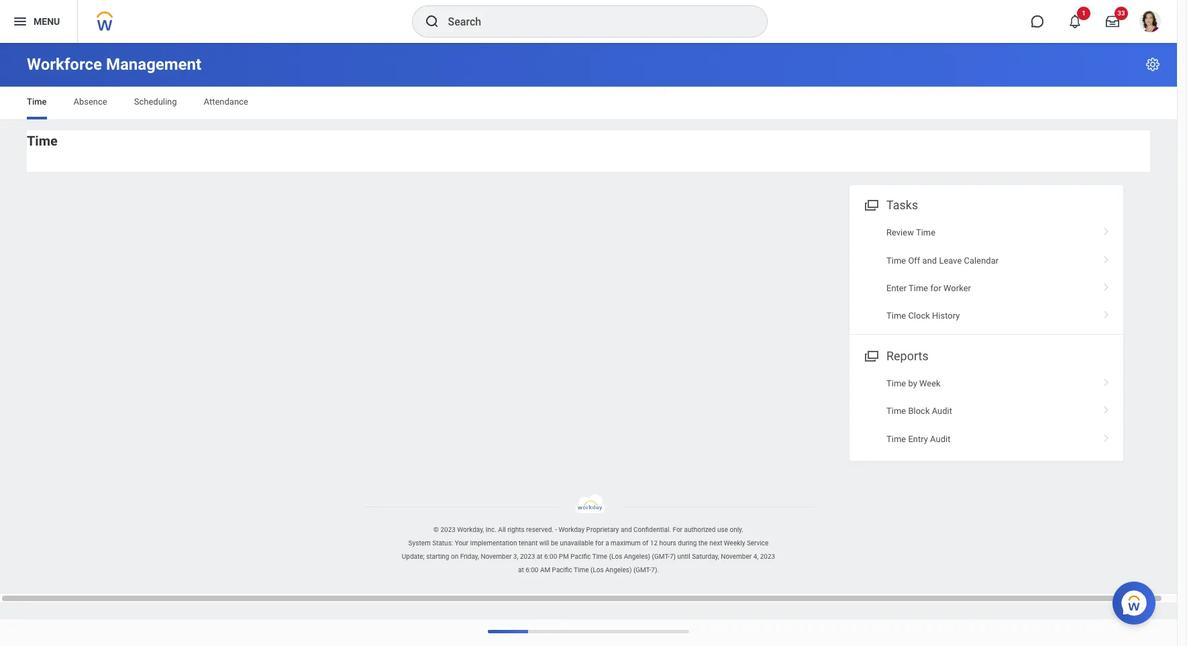Task type: locate. For each thing, give the bounding box(es) containing it.
the
[[698, 540, 708, 547]]

chevron right image for audit
[[1098, 401, 1115, 415]]

1 horizontal spatial (gmt-
[[652, 553, 670, 560]]

0 horizontal spatial for
[[595, 540, 604, 547]]

1 horizontal spatial for
[[930, 283, 941, 293]]

© 2023 workday, inc. all rights reserved. - workday proprietary and confidential. for authorized use only. system status: your implementation tenant will be unavailable for a maximum of 12 hours during the next weekly service update; starting on friday, november 3, 2023 at 6:00 pm pacific time (los angeles) (gmt-7) until saturday, november 4, 2023 at 6:00 am pacific time (los angeles) (gmt-7).
[[402, 526, 775, 574]]

audit for time block audit
[[932, 406, 952, 416]]

time off and leave calendar link
[[850, 247, 1123, 274]]

0 vertical spatial list
[[850, 219, 1123, 330]]

0 horizontal spatial november
[[481, 553, 512, 560]]

0 vertical spatial angeles)
[[624, 553, 650, 560]]

history
[[932, 311, 960, 321]]

block
[[908, 406, 930, 416]]

2 menu group image from the top
[[862, 346, 880, 364]]

enter time for worker
[[886, 283, 971, 293]]

©
[[434, 526, 439, 534]]

for inside enter time for worker link
[[930, 283, 941, 293]]

on
[[451, 553, 458, 560]]

and
[[922, 255, 937, 265], [621, 526, 632, 534]]

implementation
[[470, 540, 517, 547]]

audit
[[932, 406, 952, 416], [930, 434, 950, 444]]

menu group image
[[862, 195, 880, 213], [862, 346, 880, 364]]

(gmt- down of
[[633, 566, 651, 574]]

6:00 left pm
[[544, 553, 557, 560]]

4 chevron right image from the top
[[1098, 374, 1115, 387]]

and inside list
[[922, 255, 937, 265]]

0 horizontal spatial 6:00
[[525, 566, 538, 574]]

(los
[[609, 553, 622, 560], [590, 566, 604, 574]]

(los down the maximum on the right of the page
[[609, 553, 622, 560]]

use
[[717, 526, 728, 534]]

audit inside time block audit link
[[932, 406, 952, 416]]

be
[[551, 540, 558, 547]]

workforce management
[[27, 55, 201, 74]]

2023
[[440, 526, 456, 534], [520, 553, 535, 560], [760, 553, 775, 560]]

review time
[[886, 228, 935, 238]]

0 vertical spatial chevron right image
[[1098, 251, 1115, 264]]

1 list from the top
[[850, 219, 1123, 330]]

pacific down pm
[[552, 566, 572, 574]]

1 vertical spatial list
[[850, 370, 1123, 453]]

3 chevron right image from the top
[[1098, 306, 1115, 320]]

maximum
[[611, 540, 641, 547]]

1 vertical spatial menu group image
[[862, 346, 880, 364]]

audit right entry
[[930, 434, 950, 444]]

list
[[850, 219, 1123, 330], [850, 370, 1123, 453]]

1 chevron right image from the top
[[1098, 223, 1115, 236]]

your
[[455, 540, 468, 547]]

workforce management main content
[[0, 43, 1177, 473]]

tab list
[[13, 87, 1164, 119]]

0 horizontal spatial at
[[518, 566, 524, 574]]

menu group image left tasks
[[862, 195, 880, 213]]

at
[[537, 553, 543, 560], [518, 566, 524, 574]]

angeles) down the maximum on the right of the page
[[605, 566, 632, 574]]

starting
[[426, 553, 449, 560]]

and right off
[[922, 255, 937, 265]]

1 horizontal spatial and
[[922, 255, 937, 265]]

12
[[650, 540, 658, 547]]

time off and leave calendar
[[886, 255, 999, 265]]

chevron right image for week
[[1098, 374, 1115, 387]]

1 horizontal spatial (los
[[609, 553, 622, 560]]

am
[[540, 566, 550, 574]]

0 vertical spatial and
[[922, 255, 937, 265]]

1 horizontal spatial 2023
[[520, 553, 535, 560]]

chevron right image inside time off and leave calendar link
[[1098, 251, 1115, 264]]

and up the maximum on the right of the page
[[621, 526, 632, 534]]

2 list from the top
[[850, 370, 1123, 453]]

list containing review time
[[850, 219, 1123, 330]]

only.
[[730, 526, 743, 534]]

saturday,
[[692, 553, 719, 560]]

2023 right 4,
[[760, 553, 775, 560]]

tasks
[[886, 198, 918, 212]]

workforce
[[27, 55, 102, 74]]

november down implementation
[[481, 553, 512, 560]]

0 vertical spatial pacific
[[571, 553, 591, 560]]

calendar
[[964, 255, 999, 265]]

time
[[27, 97, 47, 107], [27, 133, 58, 149], [916, 228, 935, 238], [886, 255, 906, 265], [909, 283, 928, 293], [886, 311, 906, 321], [886, 378, 906, 388], [886, 406, 906, 416], [886, 434, 906, 444], [592, 553, 607, 560], [574, 566, 589, 574]]

2 chevron right image from the top
[[1098, 278, 1115, 292]]

of
[[642, 540, 648, 547]]

entry
[[908, 434, 928, 444]]

november
[[481, 553, 512, 560], [721, 553, 752, 560]]

review time link
[[850, 219, 1123, 247]]

attendance
[[204, 97, 248, 107]]

(gmt- up 7).
[[652, 553, 670, 560]]

update;
[[402, 553, 425, 560]]

unavailable
[[560, 540, 594, 547]]

november down the weekly
[[721, 553, 752, 560]]

1 horizontal spatial at
[[537, 553, 543, 560]]

chevron right image inside time block audit link
[[1098, 401, 1115, 415]]

for left worker
[[930, 283, 941, 293]]

Search Workday  search field
[[448, 7, 739, 36]]

audit inside time entry audit link
[[930, 434, 950, 444]]

2023 right the 3,
[[520, 553, 535, 560]]

angeles)
[[624, 553, 650, 560], [605, 566, 632, 574]]

chevron right image inside time entry audit link
[[1098, 429, 1115, 443]]

0 horizontal spatial (los
[[590, 566, 604, 574]]

menu group image left reports
[[862, 346, 880, 364]]

for left a
[[595, 540, 604, 547]]

chevron right image inside enter time for worker link
[[1098, 278, 1115, 292]]

0 vertical spatial at
[[537, 553, 543, 560]]

audit right block
[[932, 406, 952, 416]]

time by week link
[[850, 370, 1123, 397]]

next
[[709, 540, 722, 547]]

footer
[[0, 495, 1177, 577]]

reserved.
[[526, 526, 554, 534]]

1 horizontal spatial november
[[721, 553, 752, 560]]

1 vertical spatial angeles)
[[605, 566, 632, 574]]

1 vertical spatial chevron right image
[[1098, 429, 1115, 443]]

workday assistant region
[[1113, 576, 1161, 625]]

at down 'will'
[[537, 553, 543, 560]]

0 vertical spatial 6:00
[[544, 553, 557, 560]]

0 vertical spatial audit
[[932, 406, 952, 416]]

0 vertical spatial menu group image
[[862, 195, 880, 213]]

(los down unavailable
[[590, 566, 604, 574]]

time block audit
[[886, 406, 952, 416]]

list containing time by week
[[850, 370, 1123, 453]]

time clock history
[[886, 311, 960, 321]]

chevron right image inside time by week link
[[1098, 374, 1115, 387]]

3,
[[513, 553, 518, 560]]

4,
[[753, 553, 758, 560]]

1 vertical spatial for
[[595, 540, 604, 547]]

chevron right image
[[1098, 223, 1115, 236], [1098, 278, 1115, 292], [1098, 306, 1115, 320], [1098, 374, 1115, 387], [1098, 401, 1115, 415]]

2023 right the ©
[[440, 526, 456, 534]]

1 button
[[1060, 7, 1090, 36]]

week
[[919, 378, 941, 388]]

rights
[[507, 526, 524, 534]]

for
[[930, 283, 941, 293], [595, 540, 604, 547]]

1 vertical spatial and
[[621, 526, 632, 534]]

status:
[[432, 540, 453, 547]]

6:00 left am
[[525, 566, 538, 574]]

time inside tab list
[[27, 97, 47, 107]]

0 horizontal spatial (gmt-
[[633, 566, 651, 574]]

1
[[1082, 9, 1086, 17]]

tab list inside the "workforce management" main content
[[13, 87, 1164, 119]]

0 vertical spatial for
[[930, 283, 941, 293]]

(gmt-
[[652, 553, 670, 560], [633, 566, 651, 574]]

5 chevron right image from the top
[[1098, 401, 1115, 415]]

0 horizontal spatial and
[[621, 526, 632, 534]]

tab list containing time
[[13, 87, 1164, 119]]

angeles) down of
[[624, 553, 650, 560]]

chevron right image
[[1098, 251, 1115, 264], [1098, 429, 1115, 443]]

authorized
[[684, 526, 716, 534]]

1 menu group image from the top
[[862, 195, 880, 213]]

1 vertical spatial audit
[[930, 434, 950, 444]]

by
[[908, 378, 917, 388]]

1 chevron right image from the top
[[1098, 251, 1115, 264]]

6:00
[[544, 553, 557, 560], [525, 566, 538, 574]]

time entry audit link
[[850, 425, 1123, 453]]

pacific
[[571, 553, 591, 560], [552, 566, 572, 574]]

chevron right image inside time clock history link
[[1098, 306, 1115, 320]]

at down the 3,
[[518, 566, 524, 574]]

1 vertical spatial 6:00
[[525, 566, 538, 574]]

menu group image for tasks
[[862, 195, 880, 213]]

pacific down unavailable
[[571, 553, 591, 560]]

2 chevron right image from the top
[[1098, 429, 1115, 443]]



Task type: describe. For each thing, give the bounding box(es) containing it.
1 vertical spatial (gmt-
[[633, 566, 651, 574]]

chevron right image inside review time link
[[1098, 223, 1115, 236]]

audit for time entry audit
[[930, 434, 950, 444]]

system
[[408, 540, 431, 547]]

for inside © 2023 workday, inc. all rights reserved. - workday proprietary and confidential. for authorized use only. system status: your implementation tenant will be unavailable for a maximum of 12 hours during the next weekly service update; starting on friday, november 3, 2023 at 6:00 pm pacific time (los angeles) (gmt-7) until saturday, november 4, 2023 at 6:00 am pacific time (los angeles) (gmt-7).
[[595, 540, 604, 547]]

workday,
[[457, 526, 484, 534]]

clock
[[908, 311, 930, 321]]

33
[[1117, 9, 1125, 17]]

0 vertical spatial (gmt-
[[652, 553, 670, 560]]

configure this page image
[[1145, 56, 1161, 72]]

management
[[106, 55, 201, 74]]

friday,
[[460, 553, 479, 560]]

0 horizontal spatial 2023
[[440, 526, 456, 534]]

weekly
[[724, 540, 745, 547]]

time clock history link
[[850, 302, 1123, 330]]

menu button
[[0, 0, 77, 43]]

inc.
[[486, 526, 496, 534]]

review
[[886, 228, 914, 238]]

and inside © 2023 workday, inc. all rights reserved. - workday proprietary and confidential. for authorized use only. system status: your implementation tenant will be unavailable for a maximum of 12 hours during the next weekly service update; starting on friday, november 3, 2023 at 6:00 pm pacific time (los angeles) (gmt-7) until saturday, november 4, 2023 at 6:00 am pacific time (los angeles) (gmt-7).
[[621, 526, 632, 534]]

chevron right image for for
[[1098, 278, 1115, 292]]

2 november from the left
[[721, 553, 752, 560]]

a
[[605, 540, 609, 547]]

confidential.
[[633, 526, 671, 534]]

menu group image for reports
[[862, 346, 880, 364]]

search image
[[424, 13, 440, 30]]

service
[[747, 540, 769, 547]]

until
[[677, 553, 690, 560]]

for
[[673, 526, 682, 534]]

reports
[[886, 349, 928, 363]]

leave
[[939, 255, 962, 265]]

notifications large image
[[1068, 15, 1082, 28]]

1 vertical spatial at
[[518, 566, 524, 574]]

tenant
[[519, 540, 538, 547]]

time block audit link
[[850, 397, 1123, 425]]

chevron right image for history
[[1098, 306, 1115, 320]]

1 vertical spatial pacific
[[552, 566, 572, 574]]

33 button
[[1098, 7, 1128, 36]]

hours
[[659, 540, 676, 547]]

during
[[678, 540, 697, 547]]

footer containing © 2023 workday, inc. all rights reserved. - workday proprietary and confidential. for authorized use only. system status: your implementation tenant will be unavailable for a maximum of 12 hours during the next weekly service update; starting on friday, november 3, 2023 at 6:00 pm pacific time (los angeles) (gmt-7) until saturday, november 4, 2023 at 6:00 am pacific time (los angeles) (gmt-7).
[[0, 495, 1177, 577]]

workday
[[559, 526, 585, 534]]

notifications element
[[1146, 27, 1157, 38]]

scheduling
[[134, 97, 177, 107]]

justify image
[[12, 13, 28, 30]]

off
[[908, 255, 920, 265]]

menu
[[34, 16, 60, 27]]

chevron right image for time entry audit
[[1098, 429, 1115, 443]]

list for tasks
[[850, 219, 1123, 330]]

2 horizontal spatial 2023
[[760, 553, 775, 560]]

absence
[[73, 97, 107, 107]]

inbox large image
[[1106, 15, 1119, 28]]

7)
[[670, 553, 676, 560]]

list for reports
[[850, 370, 1123, 453]]

7).
[[651, 566, 659, 574]]

1 horizontal spatial 6:00
[[544, 553, 557, 560]]

chevron right image for time off and leave calendar
[[1098, 251, 1115, 264]]

1 november from the left
[[481, 553, 512, 560]]

will
[[539, 540, 549, 547]]

time entry audit
[[886, 434, 950, 444]]

worker
[[943, 283, 971, 293]]

menu banner
[[0, 0, 1177, 43]]

0 vertical spatial (los
[[609, 553, 622, 560]]

enter time for worker link
[[850, 274, 1123, 302]]

1 vertical spatial (los
[[590, 566, 604, 574]]

profile logan mcneil image
[[1139, 11, 1161, 35]]

all
[[498, 526, 506, 534]]

proprietary
[[586, 526, 619, 534]]

pm
[[559, 553, 569, 560]]

-
[[555, 526, 557, 534]]

enter
[[886, 283, 907, 293]]

time by week
[[886, 378, 941, 388]]



Task type: vqa. For each thing, say whether or not it's contained in the screenshot.
first menu group IMAGE from the bottom of the Workforce Management Main Content
yes



